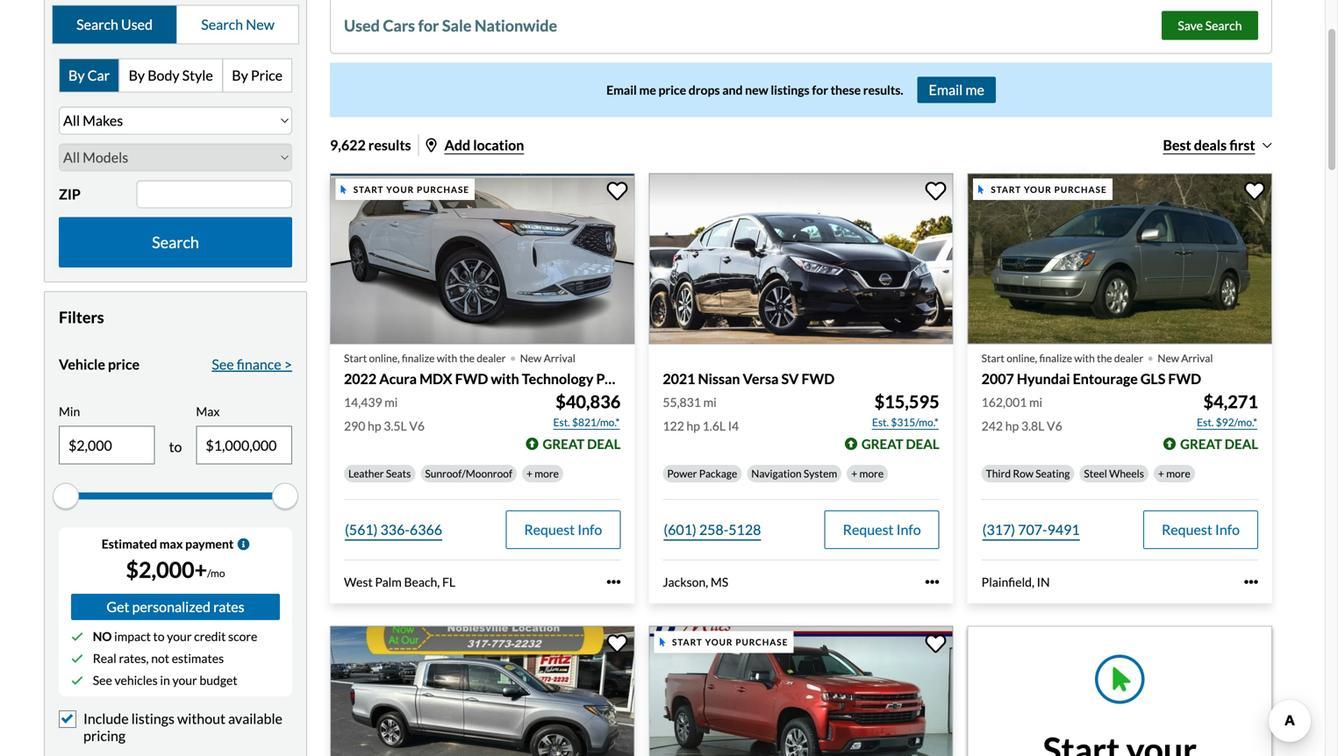 Task type: describe. For each thing, give the bounding box(es) containing it.
include
[[83, 710, 129, 728]]

by for by price
[[232, 67, 248, 84]]

seating
[[1036, 467, 1070, 480]]

mouse pointer image for platinum white pearl 2022 acura mdx fwd with technology package suv / crossover front-wheel drive automatic image
[[341, 185, 346, 194]]

sale
[[442, 16, 472, 35]]

2 request info button from the left
[[825, 511, 940, 549]]

by body style
[[129, 67, 213, 84]]

the for $4,271
[[1097, 352, 1112, 365]]

email for email me price drops and new listings for these results.
[[606, 82, 637, 97]]

gls
[[1141, 370, 1166, 388]]

car
[[87, 67, 110, 84]]

min
[[59, 404, 80, 419]]

search for search new
[[201, 16, 243, 33]]

290
[[344, 418, 365, 433]]

not
[[151, 651, 169, 666]]

+ more for $40,836
[[527, 467, 559, 480]]

707-
[[1018, 521, 1047, 538]]

$15,595
[[875, 391, 940, 412]]

impact
[[114, 629, 151, 644]]

fwd inside the start online, finalize with the dealer · new arrival 2007 hyundai entourage gls fwd
[[1168, 370, 1201, 388]]

start inside the start online, finalize with the dealer · new arrival 2007 hyundai entourage gls fwd
[[982, 352, 1005, 365]]

lunar silver metallic 2018 honda ridgeline rtl-e awd pickup truck all-wheel drive automatic image
[[330, 626, 635, 756]]

(317)
[[983, 521, 1015, 538]]

mi for $40,836
[[385, 395, 398, 410]]

9,622 results
[[330, 136, 411, 153]]

platinum white pearl 2022 acura mdx fwd with technology package suv / crossover front-wheel drive automatic image
[[330, 173, 635, 345]]

$4,271
[[1204, 391, 1258, 412]]

$2,000+
[[126, 557, 207, 583]]

check image for see vehicles in your budget
[[71, 675, 83, 687]]

see for see vehicles in your budget
[[93, 673, 112, 688]]

by car tab
[[60, 59, 120, 92]]

(317) 707-9491
[[983, 521, 1080, 538]]

add location
[[444, 136, 524, 153]]

cherry red tintcoat 2022 chevrolet silverado 1500 limited rst crew cab 4wd pickup truck four-wheel drive 8-speed automatic image
[[649, 626, 954, 756]]

add location button
[[426, 136, 524, 153]]

estimates
[[172, 651, 224, 666]]

include listings without available pricing
[[83, 710, 283, 744]]

+ for $4,271
[[1158, 467, 1164, 480]]

check image for real rates, not estimates
[[71, 653, 83, 665]]

drops
[[689, 82, 720, 97]]

your for gray 2007 hyundai entourage gls fwd minivan front-wheel drive 5-speed automatic overdrive image
[[1024, 184, 1052, 195]]

used cars for sale nationwide
[[344, 16, 557, 35]]

great for $40,836
[[543, 436, 585, 452]]

budget
[[200, 673, 237, 688]]

third row seating
[[986, 467, 1070, 480]]

cars
[[383, 16, 415, 35]]

email me button
[[918, 77, 996, 103]]

online, for $4,271
[[1007, 352, 1037, 365]]

purchase inside start your purchase link
[[736, 637, 788, 648]]

with for $40,836
[[437, 352, 457, 365]]

5128
[[729, 521, 761, 538]]

search for search
[[152, 233, 199, 252]]

search new tab
[[177, 6, 298, 43]]

style
[[182, 67, 213, 84]]

your right in on the bottom of page
[[172, 673, 197, 688]]

more for $40,836
[[535, 467, 559, 480]]

Min text field
[[60, 427, 154, 464]]

est. $315/mo.* button
[[871, 414, 940, 431]]

and
[[722, 82, 743, 97]]

location
[[473, 136, 524, 153]]

mi for $4,271
[[1029, 395, 1043, 410]]

email for email me
[[929, 81, 963, 98]]

estimated max payment
[[102, 537, 234, 552]]

fl
[[442, 575, 456, 590]]

ellipsis h image for $40,836
[[607, 575, 621, 589]]

info circle image
[[237, 538, 249, 551]]

request for $40,836
[[524, 521, 575, 538]]

· for $4,271
[[1147, 341, 1154, 373]]

power package
[[667, 467, 737, 480]]

search used tab
[[53, 6, 177, 43]]

nissan
[[698, 370, 740, 388]]

hp for $4,271
[[1005, 418, 1019, 433]]

1 horizontal spatial with
[[491, 370, 519, 388]]

2 ellipsis h image from the left
[[926, 575, 940, 589]]

by body style tab
[[120, 59, 223, 92]]

v6 for $4,271
[[1047, 418, 1062, 433]]

$15,595 est. $315/mo.*
[[872, 391, 940, 429]]

personalized
[[132, 599, 211, 616]]

i4
[[728, 418, 739, 433]]

+ more for $4,271
[[1158, 467, 1191, 480]]

info for $4,271
[[1215, 521, 1240, 538]]

entourage
[[1073, 370, 1138, 388]]

est. for $15,595
[[872, 416, 889, 429]]

by for by car
[[68, 67, 85, 84]]

purchase for $40,836
[[417, 184, 469, 195]]

new inside the search new tab
[[246, 16, 275, 33]]

west palm beach, fl
[[344, 575, 456, 590]]

search button
[[59, 217, 292, 268]]

start inside start online, finalize with the dealer · new arrival 2022 acura mdx fwd with technology package
[[344, 352, 367, 365]]

· for $40,836
[[509, 341, 517, 373]]

search used
[[76, 16, 153, 33]]

get personalized rates
[[107, 599, 245, 616]]

ms
[[711, 575, 728, 590]]

pricing
[[83, 727, 126, 744]]

fwd inside start online, finalize with the dealer · new arrival 2022 acura mdx fwd with technology package
[[455, 370, 488, 388]]

versa
[[743, 370, 779, 388]]

0 horizontal spatial to
[[153, 629, 165, 644]]

finalize for $40,836
[[402, 352, 435, 365]]

nationwide
[[475, 16, 557, 35]]

1 horizontal spatial price
[[659, 82, 686, 97]]

hp for $15,595
[[687, 418, 700, 433]]

search for search used
[[76, 16, 118, 33]]

available
[[228, 710, 283, 728]]

$4,271 est. $92/mo.*
[[1197, 391, 1258, 429]]

mi for $15,595
[[703, 395, 717, 410]]

start online, finalize with the dealer · new arrival 2022 acura mdx fwd with technology package
[[344, 341, 649, 388]]

est. for $4,271
[[1197, 416, 1214, 429]]

0 horizontal spatial price
[[108, 356, 140, 373]]

your up estimates
[[167, 629, 192, 644]]

start your purchase link
[[649, 626, 957, 756]]

(601) 258-5128 button
[[663, 511, 762, 549]]

without
[[177, 710, 226, 728]]

rates,
[[119, 651, 149, 666]]

results.
[[863, 82, 903, 97]]

ZIP telephone field
[[137, 180, 292, 208]]

14,439
[[344, 395, 382, 410]]

more for $4,271
[[1166, 467, 1191, 480]]

great for $4,271
[[1180, 436, 1222, 452]]

$315/mo.*
[[891, 416, 939, 429]]

v6 for $40,836
[[409, 418, 425, 433]]

hp for $40,836
[[368, 418, 381, 433]]

est. $92/mo.* button
[[1196, 414, 1258, 431]]

see finance >
[[212, 356, 292, 373]]

acura
[[379, 370, 417, 388]]

email me
[[929, 81, 985, 98]]

see finance > link
[[212, 354, 292, 375]]

request info button for $4,271
[[1143, 511, 1258, 549]]

$821/mo.*
[[572, 416, 620, 429]]

navigation system
[[751, 467, 837, 480]]

242
[[982, 418, 1003, 433]]

finalize for $4,271
[[1039, 352, 1072, 365]]

Max text field
[[197, 427, 291, 464]]

arrival for $4,271
[[1181, 352, 1213, 365]]

55,831 mi 122 hp 1.6l i4
[[663, 395, 739, 433]]

new
[[745, 82, 768, 97]]

jackson, ms
[[663, 575, 728, 590]]

6366
[[410, 521, 442, 538]]

request info button for $40,836
[[506, 511, 621, 549]]

(561) 336-6366
[[345, 521, 442, 538]]

info for $40,836
[[578, 521, 602, 538]]

the for $40,836
[[459, 352, 475, 365]]



Task type: locate. For each thing, give the bounding box(es) containing it.
v6 inside 14,439 mi 290 hp 3.5l v6
[[409, 418, 425, 433]]

1 horizontal spatial +
[[851, 467, 858, 480]]

2 horizontal spatial start your purchase
[[991, 184, 1107, 195]]

credit
[[194, 629, 226, 644]]

v6 right "3.8l"
[[1047, 418, 1062, 433]]

162,001 mi 242 hp 3.8l v6
[[982, 395, 1062, 433]]

+
[[527, 467, 533, 480], [851, 467, 858, 480], [1158, 467, 1164, 480]]

1 arrival from the left
[[544, 352, 575, 365]]

by inside by body style tab
[[129, 67, 145, 84]]

0 vertical spatial tab list
[[52, 5, 299, 44]]

2 horizontal spatial deal
[[1225, 436, 1258, 452]]

deal down '$315/mo.*'
[[906, 436, 940, 452]]

3 info from the left
[[1215, 521, 1240, 538]]

est. $821/mo.* button
[[552, 414, 621, 431]]

great down est. $92/mo.* button
[[1180, 436, 1222, 452]]

request info
[[524, 521, 602, 538], [843, 521, 921, 538], [1162, 521, 1240, 538]]

mi up 1.6l
[[703, 395, 717, 410]]

search inside 'tab'
[[76, 16, 118, 33]]

mouse pointer image down 9,622
[[341, 185, 346, 194]]

2 horizontal spatial by
[[232, 67, 248, 84]]

see
[[212, 356, 234, 373], [93, 673, 112, 688]]

deal for $15,595
[[906, 436, 940, 452]]

great deal down 'est. $315/mo.*' button
[[862, 436, 940, 452]]

1 by from the left
[[68, 67, 85, 84]]

est. down $15,595
[[872, 416, 889, 429]]

1 vertical spatial for
[[812, 82, 828, 97]]

2 v6 from the left
[[1047, 418, 1062, 433]]

price right vehicle
[[108, 356, 140, 373]]

the inside the start online, finalize with the dealer · new arrival 2007 hyundai entourage gls fwd
[[1097, 352, 1112, 365]]

+ more down est. $821/mo.* button
[[527, 467, 559, 480]]

2 by from the left
[[129, 67, 145, 84]]

2 horizontal spatial request
[[1162, 521, 1213, 538]]

0 horizontal spatial request info
[[524, 521, 602, 538]]

2 horizontal spatial +
[[1158, 467, 1164, 480]]

3 request from the left
[[1162, 521, 1213, 538]]

est. for $40,836
[[553, 416, 570, 429]]

0 horizontal spatial purchase
[[417, 184, 469, 195]]

1 horizontal spatial v6
[[1047, 418, 1062, 433]]

1 horizontal spatial for
[[812, 82, 828, 97]]

arrival inside start online, finalize with the dealer · new arrival 2022 acura mdx fwd with technology package
[[544, 352, 575, 365]]

arrival inside the start online, finalize with the dealer · new arrival 2007 hyundai entourage gls fwd
[[1181, 352, 1213, 365]]

check image
[[71, 631, 83, 643], [71, 653, 83, 665], [71, 675, 83, 687]]

2 horizontal spatial fwd
[[1168, 370, 1201, 388]]

dealer for $40,836
[[477, 352, 506, 365]]

to left the max text box
[[169, 438, 182, 456]]

tab list containing search used
[[52, 5, 299, 44]]

mouse pointer image
[[979, 185, 984, 194]]

0 vertical spatial to
[[169, 438, 182, 456]]

· left the technology
[[509, 341, 517, 373]]

purchase for $4,271
[[1055, 184, 1107, 195]]

price left drops
[[659, 82, 686, 97]]

2 arrival from the left
[[1181, 352, 1213, 365]]

1 horizontal spatial fwd
[[802, 370, 835, 388]]

start
[[353, 184, 384, 195], [991, 184, 1022, 195], [344, 352, 367, 365], [982, 352, 1005, 365], [672, 637, 703, 648]]

1 vertical spatial listings
[[131, 710, 175, 728]]

1 horizontal spatial email
[[929, 81, 963, 98]]

your for platinum white pearl 2022 acura mdx fwd with technology package suv / crossover front-wheel drive automatic image
[[386, 184, 414, 195]]

me inside button
[[966, 81, 985, 98]]

0 horizontal spatial arrival
[[544, 352, 575, 365]]

the inside start online, finalize with the dealer · new arrival 2022 acura mdx fwd with technology package
[[459, 352, 475, 365]]

save search
[[1178, 18, 1242, 33]]

1 horizontal spatial the
[[1097, 352, 1112, 365]]

great deal for $4,271
[[1180, 436, 1258, 452]]

online, up 'hyundai'
[[1007, 352, 1037, 365]]

dealer inside the start online, finalize with the dealer · new arrival 2007 hyundai entourage gls fwd
[[1114, 352, 1144, 365]]

1.6l
[[703, 418, 726, 433]]

(601)
[[664, 521, 697, 538]]

start up 2007
[[982, 352, 1005, 365]]

+ more right system
[[851, 467, 884, 480]]

1 horizontal spatial package
[[699, 467, 737, 480]]

start up the '2022'
[[344, 352, 367, 365]]

2 vertical spatial check image
[[71, 675, 83, 687]]

1 horizontal spatial request
[[843, 521, 894, 538]]

plainfield,
[[982, 575, 1035, 590]]

2 horizontal spatial great
[[1180, 436, 1222, 452]]

0 vertical spatial check image
[[71, 631, 83, 643]]

online, up acura on the left of page
[[369, 352, 400, 365]]

search
[[76, 16, 118, 33], [201, 16, 243, 33], [1205, 18, 1242, 33], [152, 233, 199, 252]]

navigation
[[751, 467, 802, 480]]

0 vertical spatial listings
[[771, 82, 810, 97]]

est. down $40,836
[[553, 416, 570, 429]]

great down 'est. $315/mo.*' button
[[862, 436, 903, 452]]

1 info from the left
[[578, 521, 602, 538]]

used left the cars
[[344, 16, 380, 35]]

ellipsis h image for $4,271
[[1244, 575, 1258, 589]]

price
[[659, 82, 686, 97], [108, 356, 140, 373]]

me for email me
[[966, 81, 985, 98]]

0 vertical spatial price
[[659, 82, 686, 97]]

save search button
[[1162, 11, 1258, 40]]

2 horizontal spatial hp
[[1005, 418, 1019, 433]]

arrival up the technology
[[544, 352, 575, 365]]

2 horizontal spatial est.
[[1197, 416, 1214, 429]]

+ right system
[[851, 467, 858, 480]]

1 horizontal spatial est.
[[872, 416, 889, 429]]

+ for $40,836
[[527, 467, 533, 480]]

finalize inside start online, finalize with the dealer · new arrival 2022 acura mdx fwd with technology package
[[402, 352, 435, 365]]

for left 'these'
[[812, 82, 828, 97]]

1 horizontal spatial more
[[860, 467, 884, 480]]

2 request from the left
[[843, 521, 894, 538]]

1 deal from the left
[[587, 436, 621, 452]]

0 vertical spatial package
[[596, 370, 649, 388]]

2 online, from the left
[[1007, 352, 1037, 365]]

system
[[804, 467, 837, 480]]

start down jackson,
[[672, 637, 703, 648]]

2 info from the left
[[896, 521, 921, 538]]

0 horizontal spatial start your purchase
[[353, 184, 469, 195]]

1 horizontal spatial finalize
[[1039, 352, 1072, 365]]

2 more from the left
[[860, 467, 884, 480]]

with inside the start online, finalize with the dealer · new arrival 2007 hyundai entourage gls fwd
[[1074, 352, 1095, 365]]

0 horizontal spatial for
[[418, 16, 439, 35]]

start your purchase for $4,271
[[991, 184, 1107, 195]]

request info for $40,836
[[524, 521, 602, 538]]

search right save
[[1205, 18, 1242, 33]]

1 horizontal spatial deal
[[906, 436, 940, 452]]

2 horizontal spatial more
[[1166, 467, 1191, 480]]

online, for $40,836
[[369, 352, 400, 365]]

2 mi from the left
[[703, 395, 717, 410]]

finalize up mdx
[[402, 352, 435, 365]]

1 horizontal spatial request info
[[843, 521, 921, 538]]

your down ms
[[705, 637, 733, 648]]

1 horizontal spatial online,
[[1007, 352, 1037, 365]]

0 horizontal spatial package
[[596, 370, 649, 388]]

search up car
[[76, 16, 118, 33]]

request
[[524, 521, 575, 538], [843, 521, 894, 538], [1162, 521, 1213, 538]]

0 horizontal spatial + more
[[527, 467, 559, 480]]

1 vertical spatial price
[[108, 356, 140, 373]]

9491
[[1047, 521, 1080, 538]]

1 the from the left
[[459, 352, 475, 365]]

3 est. from the left
[[1197, 416, 1214, 429]]

hp right 242
[[1005, 418, 1019, 433]]

1 vertical spatial tab list
[[59, 58, 292, 92]]

request for $4,271
[[1162, 521, 1213, 538]]

1 horizontal spatial ellipsis h image
[[926, 575, 940, 589]]

3 + from the left
[[1158, 467, 1164, 480]]

search down the zip phone field
[[152, 233, 199, 252]]

3 deal from the left
[[1225, 436, 1258, 452]]

new up the by price
[[246, 16, 275, 33]]

finalize up 'hyundai'
[[1039, 352, 1072, 365]]

0 vertical spatial for
[[418, 16, 439, 35]]

1 used from the left
[[344, 16, 380, 35]]

arrival
[[544, 352, 575, 365], [1181, 352, 1213, 365]]

deal for $4,271
[[1225, 436, 1258, 452]]

1 v6 from the left
[[409, 418, 425, 433]]

deal for $40,836
[[587, 436, 621, 452]]

info
[[578, 521, 602, 538], [896, 521, 921, 538], [1215, 521, 1240, 538]]

3 great deal from the left
[[1180, 436, 1258, 452]]

search up style
[[201, 16, 243, 33]]

beach,
[[404, 575, 440, 590]]

1 horizontal spatial hp
[[687, 418, 700, 433]]

$40,836 est. $821/mo.*
[[553, 391, 621, 429]]

hp right 290
[[368, 418, 381, 433]]

1 horizontal spatial listings
[[771, 82, 810, 97]]

great deal for $40,836
[[543, 436, 621, 452]]

0 horizontal spatial the
[[459, 352, 475, 365]]

1 finalize from the left
[[402, 352, 435, 365]]

dealer inside start online, finalize with the dealer · new arrival 2022 acura mdx fwd with technology package
[[477, 352, 506, 365]]

122
[[663, 418, 684, 433]]

mi up "3.8l"
[[1029, 395, 1043, 410]]

0 horizontal spatial deal
[[587, 436, 621, 452]]

with left the technology
[[491, 370, 519, 388]]

2 great deal from the left
[[862, 436, 940, 452]]

great deal for $15,595
[[862, 436, 940, 452]]

mi inside 162,001 mi 242 hp 3.8l v6
[[1029, 395, 1043, 410]]

0 horizontal spatial v6
[[409, 418, 425, 433]]

1 horizontal spatial arrival
[[1181, 352, 1213, 365]]

with up entourage
[[1074, 352, 1095, 365]]

0 horizontal spatial mouse pointer image
[[341, 185, 346, 194]]

+ right wheels at the bottom right
[[1158, 467, 1164, 480]]

request info for $4,271
[[1162, 521, 1240, 538]]

2021 nissan versa sv fwd
[[663, 370, 835, 388]]

hyundai
[[1017, 370, 1070, 388]]

3 + more from the left
[[1158, 467, 1191, 480]]

1 vertical spatial check image
[[71, 653, 83, 665]]

package up $40,836
[[596, 370, 649, 388]]

online, inside start online, finalize with the dealer · new arrival 2022 acura mdx fwd with technology package
[[369, 352, 400, 365]]

1 horizontal spatial great deal
[[862, 436, 940, 452]]

ellipsis h image
[[607, 575, 621, 589], [926, 575, 940, 589], [1244, 575, 1258, 589]]

1 horizontal spatial to
[[169, 438, 182, 456]]

0 vertical spatial see
[[212, 356, 234, 373]]

1 ellipsis h image from the left
[[607, 575, 621, 589]]

0 horizontal spatial listings
[[131, 710, 175, 728]]

payment
[[185, 537, 234, 552]]

more right system
[[860, 467, 884, 480]]

2021
[[663, 370, 695, 388]]

2 deal from the left
[[906, 436, 940, 452]]

1 request info button from the left
[[506, 511, 621, 549]]

1 est. from the left
[[553, 416, 570, 429]]

email right results.
[[929, 81, 963, 98]]

· inside the start online, finalize with the dealer · new arrival 2007 hyundai entourage gls fwd
[[1147, 341, 1154, 373]]

see for see finance >
[[212, 356, 234, 373]]

with
[[437, 352, 457, 365], [1074, 352, 1095, 365], [491, 370, 519, 388]]

see vehicles in your budget
[[93, 673, 237, 688]]

0 horizontal spatial mi
[[385, 395, 398, 410]]

used inside 'tab'
[[121, 16, 153, 33]]

3 fwd from the left
[[1168, 370, 1201, 388]]

by car
[[68, 67, 110, 84]]

2 used from the left
[[121, 16, 153, 33]]

1 great from the left
[[543, 436, 585, 452]]

est.
[[553, 416, 570, 429], [872, 416, 889, 429], [1197, 416, 1214, 429]]

mouse pointer image inside start your purchase link
[[660, 638, 665, 647]]

1 + from the left
[[527, 467, 533, 480]]

great deal down est. $821/mo.* button
[[543, 436, 621, 452]]

1 horizontal spatial purchase
[[736, 637, 788, 648]]

start right mouse pointer icon on the right of the page
[[991, 184, 1022, 195]]

2 · from the left
[[1147, 341, 1154, 373]]

1 mi from the left
[[385, 395, 398, 410]]

start for platinum white pearl 2022 acura mdx fwd with technology package suv / crossover front-wheel drive automatic image
[[353, 184, 384, 195]]

est. inside $4,271 est. $92/mo.*
[[1197, 416, 1214, 429]]

new up gls
[[1158, 352, 1179, 365]]

1 great deal from the left
[[543, 436, 621, 452]]

tab list
[[52, 5, 299, 44], [59, 58, 292, 92]]

map marker alt image
[[426, 138, 437, 152]]

arrival up $4,271
[[1181, 352, 1213, 365]]

0 horizontal spatial used
[[121, 16, 153, 33]]

0 horizontal spatial with
[[437, 352, 457, 365]]

real
[[93, 651, 116, 666]]

2 check image from the top
[[71, 653, 83, 665]]

listings inside include listings without available pricing
[[131, 710, 175, 728]]

package inside start online, finalize with the dealer · new arrival 2022 acura mdx fwd with technology package
[[596, 370, 649, 388]]

listings
[[771, 82, 810, 97], [131, 710, 175, 728]]

sv
[[781, 370, 799, 388]]

search inside 'button'
[[1205, 18, 1242, 33]]

2 finalize from the left
[[1039, 352, 1072, 365]]

1 more from the left
[[535, 467, 559, 480]]

in
[[1037, 575, 1050, 590]]

0 horizontal spatial me
[[639, 82, 656, 97]]

est. left "$92/mo.*"
[[1197, 416, 1214, 429]]

more right wheels at the bottom right
[[1166, 467, 1191, 480]]

finalize inside the start online, finalize with the dealer · new arrival 2007 hyundai entourage gls fwd
[[1039, 352, 1072, 365]]

with for $4,271
[[1074, 352, 1095, 365]]

start down 9,622 results
[[353, 184, 384, 195]]

1 request from the left
[[524, 521, 575, 538]]

0 horizontal spatial est.
[[553, 416, 570, 429]]

1 horizontal spatial by
[[129, 67, 145, 84]]

·
[[509, 341, 517, 373], [1147, 341, 1154, 373]]

start for gray 2007 hyundai entourage gls fwd minivan front-wheel drive 5-speed automatic overdrive image
[[991, 184, 1022, 195]]

2 horizontal spatial ellipsis h image
[[1244, 575, 1258, 589]]

search new
[[201, 16, 275, 33]]

filters
[[59, 308, 104, 327]]

online, inside the start online, finalize with the dealer · new arrival 2007 hyundai entourage gls fwd
[[1007, 352, 1037, 365]]

used up body
[[121, 16, 153, 33]]

1 horizontal spatial great
[[862, 436, 903, 452]]

mouse pointer image
[[341, 185, 346, 194], [660, 638, 665, 647]]

see down real
[[93, 673, 112, 688]]

1 horizontal spatial request info button
[[825, 511, 940, 549]]

check image left no
[[71, 631, 83, 643]]

real rates, not estimates
[[93, 651, 224, 666]]

arrival for $40,836
[[544, 352, 575, 365]]

2 horizontal spatial great deal
[[1180, 436, 1258, 452]]

2 + from the left
[[851, 467, 858, 480]]

zip
[[59, 185, 81, 203]]

hp right the 122
[[687, 418, 700, 433]]

0 horizontal spatial dealer
[[477, 352, 506, 365]]

0 horizontal spatial great deal
[[543, 436, 621, 452]]

finance
[[237, 356, 281, 373]]

search inside tab
[[201, 16, 243, 33]]

$40,836
[[556, 391, 621, 412]]

see left finance
[[212, 356, 234, 373]]

· inside start online, finalize with the dealer · new arrival 2022 acura mdx fwd with technology package
[[509, 341, 517, 373]]

sunroof/moonroof
[[425, 467, 513, 480]]

plainfield, in
[[982, 575, 1050, 590]]

estimated
[[102, 537, 157, 552]]

1 · from the left
[[509, 341, 517, 373]]

0 horizontal spatial great
[[543, 436, 585, 452]]

hp inside 14,439 mi 290 hp 3.5l v6
[[368, 418, 381, 433]]

great for $15,595
[[862, 436, 903, 452]]

by left the price on the left of the page
[[232, 67, 248, 84]]

new up the technology
[[520, 352, 542, 365]]

2007
[[982, 370, 1014, 388]]

fwd right sv
[[802, 370, 835, 388]]

0 horizontal spatial request
[[524, 521, 575, 538]]

1 horizontal spatial info
[[896, 521, 921, 538]]

· right entourage
[[1147, 341, 1154, 373]]

tab list containing by car
[[59, 58, 292, 92]]

your right mouse pointer icon on the right of the page
[[1024, 184, 1052, 195]]

power
[[667, 467, 697, 480]]

1 horizontal spatial used
[[344, 16, 380, 35]]

est. inside $40,836 est. $821/mo.*
[[553, 416, 570, 429]]

1 + more from the left
[[527, 467, 559, 480]]

west
[[344, 575, 373, 590]]

mi inside 14,439 mi 290 hp 3.5l v6
[[385, 395, 398, 410]]

1 horizontal spatial start your purchase
[[672, 637, 788, 648]]

>
[[284, 356, 292, 373]]

package right 'power'
[[699, 467, 737, 480]]

start for 'cherry red tintcoat 2022 chevrolet silverado 1500 limited rst crew cab 4wd pickup truck four-wheel drive 8-speed automatic' image
[[672, 637, 703, 648]]

est. inside $15,595 est. $315/mo.*
[[872, 416, 889, 429]]

leather seats
[[348, 467, 411, 480]]

2 + more from the left
[[851, 467, 884, 480]]

3 by from the left
[[232, 67, 248, 84]]

by left car
[[68, 67, 85, 84]]

$92/mo.*
[[1216, 416, 1258, 429]]

start your purchase down ms
[[672, 637, 788, 648]]

1 horizontal spatial dealer
[[1114, 352, 1144, 365]]

search inside button
[[152, 233, 199, 252]]

new inside the start online, finalize with the dealer · new arrival 2007 hyundai entourage gls fwd
[[1158, 352, 1179, 365]]

3 great from the left
[[1180, 436, 1222, 452]]

email inside button
[[929, 81, 963, 98]]

(561) 336-6366 button
[[344, 511, 443, 549]]

3 check image from the top
[[71, 675, 83, 687]]

2 horizontal spatial request info
[[1162, 521, 1240, 538]]

new inside start online, finalize with the dealer · new arrival 2022 acura mdx fwd with technology package
[[520, 352, 542, 365]]

leather
[[348, 467, 384, 480]]

+ right sunroof/moonroof in the left of the page
[[527, 467, 533, 480]]

listings right new
[[771, 82, 810, 97]]

super black 2021 nissan versa sv fwd sedan front-wheel drive continuously variable transmission image
[[649, 173, 954, 345]]

v6 right 3.5l
[[409, 418, 425, 433]]

0 horizontal spatial more
[[535, 467, 559, 480]]

your down results
[[386, 184, 414, 195]]

1 dealer from the left
[[477, 352, 506, 365]]

2 est. from the left
[[872, 416, 889, 429]]

great deal down est. $92/mo.* button
[[1180, 436, 1258, 452]]

3 request info button from the left
[[1143, 511, 1258, 549]]

1 check image from the top
[[71, 631, 83, 643]]

add
[[444, 136, 470, 153]]

score
[[228, 629, 257, 644]]

mouse pointer image for 'cherry red tintcoat 2022 chevrolet silverado 1500 limited rst crew cab 4wd pickup truck four-wheel drive 8-speed automatic' image
[[660, 638, 665, 647]]

results
[[368, 136, 411, 153]]

2 dealer from the left
[[1114, 352, 1144, 365]]

0 horizontal spatial ellipsis h image
[[607, 575, 621, 589]]

gray 2007 hyundai entourage gls fwd minivan front-wheel drive 5-speed automatic overdrive image
[[968, 173, 1272, 345]]

max
[[160, 537, 183, 552]]

the
[[459, 352, 475, 365], [1097, 352, 1112, 365]]

1 horizontal spatial new
[[520, 352, 542, 365]]

new for $40,836
[[520, 352, 542, 365]]

2 horizontal spatial + more
[[1158, 467, 1191, 480]]

new for $4,271
[[1158, 352, 1179, 365]]

2 great from the left
[[862, 436, 903, 452]]

mi inside 55,831 mi 122 hp 1.6l i4
[[703, 395, 717, 410]]

v6 inside 162,001 mi 242 hp 3.8l v6
[[1047, 418, 1062, 433]]

start your purchase for $40,836
[[353, 184, 469, 195]]

for left sale
[[418, 16, 439, 35]]

mi up 3.5l
[[385, 395, 398, 410]]

by price tab
[[223, 59, 291, 92]]

max
[[196, 404, 220, 419]]

0 horizontal spatial request info button
[[506, 511, 621, 549]]

third
[[986, 467, 1011, 480]]

finalize
[[402, 352, 435, 365], [1039, 352, 1072, 365]]

(317) 707-9491 button
[[982, 511, 1081, 549]]

0 horizontal spatial finalize
[[402, 352, 435, 365]]

mdx
[[420, 370, 452, 388]]

2 hp from the left
[[687, 418, 700, 433]]

2 fwd from the left
[[802, 370, 835, 388]]

3.5l
[[384, 418, 407, 433]]

hp inside 162,001 mi 242 hp 3.8l v6
[[1005, 418, 1019, 433]]

336-
[[380, 521, 410, 538]]

email left drops
[[606, 82, 637, 97]]

me for email me price drops and new listings for these results.
[[639, 82, 656, 97]]

3 mi from the left
[[1029, 395, 1043, 410]]

deal down "$821/mo.*"
[[587, 436, 621, 452]]

great down est. $821/mo.* button
[[543, 436, 585, 452]]

check image left real
[[71, 653, 83, 665]]

get personalized rates button
[[71, 594, 280, 621]]

by for by body style
[[129, 67, 145, 84]]

1 vertical spatial to
[[153, 629, 165, 644]]

your for 'cherry red tintcoat 2022 chevrolet silverado 1500 limited rst crew cab 4wd pickup truck four-wheel drive 8-speed automatic' image
[[705, 637, 733, 648]]

by inside by car tab
[[68, 67, 85, 84]]

price
[[251, 67, 283, 84]]

body
[[148, 67, 180, 84]]

dealer for $4,271
[[1114, 352, 1144, 365]]

fwd right gls
[[1168, 370, 1201, 388]]

2 horizontal spatial purchase
[[1055, 184, 1107, 195]]

0 horizontal spatial online,
[[369, 352, 400, 365]]

3 ellipsis h image from the left
[[1244, 575, 1258, 589]]

2022
[[344, 370, 377, 388]]

deal down "$92/mo.*"
[[1225, 436, 1258, 452]]

2 horizontal spatial with
[[1074, 352, 1095, 365]]

1 horizontal spatial mouse pointer image
[[660, 638, 665, 647]]

1 request info from the left
[[524, 521, 602, 538]]

3.8l
[[1021, 418, 1045, 433]]

1 vertical spatial see
[[93, 673, 112, 688]]

258-
[[699, 521, 729, 538]]

check image up include
[[71, 675, 83, 687]]

fwd right mdx
[[455, 370, 488, 388]]

hp inside 55,831 mi 122 hp 1.6l i4
[[687, 418, 700, 433]]

+ more right wheels at the bottom right
[[1158, 467, 1191, 480]]

row
[[1013, 467, 1034, 480]]

in
[[160, 673, 170, 688]]

1 horizontal spatial + more
[[851, 467, 884, 480]]

0 horizontal spatial by
[[68, 67, 85, 84]]

2 request info from the left
[[843, 521, 921, 538]]

to up real rates, not estimates
[[153, 629, 165, 644]]

(601) 258-5128
[[664, 521, 761, 538]]

1 horizontal spatial see
[[212, 356, 234, 373]]

2 horizontal spatial request info button
[[1143, 511, 1258, 549]]

0 horizontal spatial new
[[246, 16, 275, 33]]

by left body
[[129, 67, 145, 84]]

1 online, from the left
[[369, 352, 400, 365]]

listings down in on the bottom of page
[[131, 710, 175, 728]]

2 horizontal spatial new
[[1158, 352, 1179, 365]]

2 the from the left
[[1097, 352, 1112, 365]]

$2,000+ /mo
[[126, 557, 225, 583]]

3 request info from the left
[[1162, 521, 1240, 538]]

email me price drops and new listings for these results.
[[606, 82, 903, 97]]

mouse pointer image down jackson,
[[660, 638, 665, 647]]

1 vertical spatial mouse pointer image
[[660, 638, 665, 647]]

3 more from the left
[[1166, 467, 1191, 480]]

start your purchase down map marker alt image at the left top of the page
[[353, 184, 469, 195]]

no
[[93, 629, 112, 644]]

1 fwd from the left
[[455, 370, 488, 388]]

steel
[[1084, 467, 1107, 480]]

1 hp from the left
[[368, 418, 381, 433]]

start your purchase right mouse pointer icon on the right of the page
[[991, 184, 1107, 195]]

by inside by price tab
[[232, 67, 248, 84]]

1 vertical spatial package
[[699, 467, 737, 480]]

more down est. $821/mo.* button
[[535, 467, 559, 480]]

with up mdx
[[437, 352, 457, 365]]

2 horizontal spatial info
[[1215, 521, 1240, 538]]

3 hp from the left
[[1005, 418, 1019, 433]]



Task type: vqa. For each thing, say whether or not it's contained in the screenshot.
the Info related to $5,977
no



